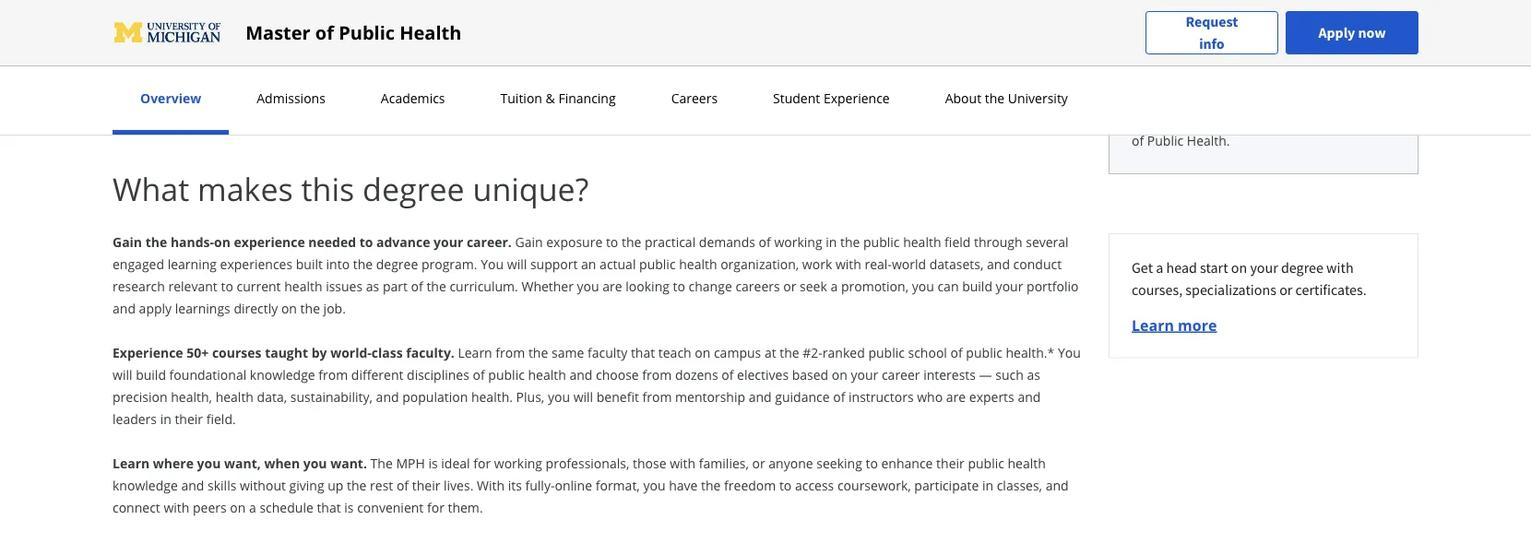 Task type: vqa. For each thing, say whether or not it's contained in the screenshot.
++:
no



Task type: locate. For each thing, give the bounding box(es) containing it.
0 horizontal spatial advance
[[376, 233, 430, 250]]

giving
[[289, 476, 324, 494]]

more right 'hear'
[[1236, 65, 1270, 83]]

1 horizontal spatial is
[[428, 454, 438, 472]]

or left certificates.
[[1280, 280, 1293, 299]]

you up giving
[[303, 454, 327, 472]]

peers
[[193, 499, 227, 516]]

their inside 'learn from the same faculty that teach on campus at the #2-ranked public school of public health.* you will build foundational knowledge from different disciplines of public health and choose from dozens of electives based on your career interests — such as precision health, health data, sustainability, and population health. plus, you will benefit from mentorship and guidance of instructors who are experts and leaders in their field.'
[[175, 410, 203, 428]]

1 horizontal spatial you
[[1058, 344, 1081, 361]]

public up classes,
[[968, 454, 1004, 472]]

0 vertical spatial career.
[[522, 72, 564, 90]]

inequalities
[[113, 50, 182, 68]]

0 horizontal spatial build
[[136, 366, 166, 383]]

are inside gain exposure to the practical demands of working in the public health field through several engaged learning experiences built into the degree program. you will support an actual public health organization, work with real-world datasets, and conduct research relevant to current health issues as part of the curriculum. whether you are looking to change careers or seek a promotion, you can build your portfolio and apply learnings directly on the job.
[[603, 277, 622, 295]]

a down without
[[249, 499, 256, 516]]

where
[[153, 454, 194, 472]]

relevant
[[168, 277, 218, 295]]

such right —
[[996, 366, 1024, 383]]

you
[[751, 50, 773, 68], [577, 277, 599, 295], [912, 277, 934, 295], [548, 388, 570, 405], [197, 454, 221, 472], [303, 454, 327, 472], [643, 476, 666, 494]]

gain for exposure
[[515, 233, 543, 250]]

1 vertical spatial are
[[946, 388, 966, 405]]

will left benefit
[[573, 388, 593, 405]]

promotion,
[[841, 277, 909, 295]]

0 vertical spatial are
[[603, 277, 622, 295]]

your inside 'learn from the same faculty that teach on campus at the #2-ranked public school of public health.* you will build foundational knowledge from different disciplines of public health and choose from dozens of electives based on your career interests — such as precision health, health data, sustainability, and population health. plus, you will benefit from mentorship and guidance of instructors who are experts and leaders in their field.'
[[851, 366, 878, 383]]

your inside get a head start on your degree with courses, specializations or certificates.
[[1250, 258, 1278, 277]]

for down the socioeconomic
[[958, 50, 975, 68]]

0 horizontal spatial university
[[877, 6, 937, 24]]

public inside prepare to become a public health leader and earn your master of public health (mph) in population and health sciences from university of michigan. you'll learn to tackle complex health challenges such as chronic and infectious diseases, health care and climate change, and address the many ways socioeconomic inequalities negatively impact health. through hands-on projects and applied practice experiences (apex), you can customize the curriculum for your individual goals and build the skills and experience necessary to advance your career.
[[514, 6, 550, 24]]

or left seek on the right of page
[[783, 277, 796, 295]]

student experience
[[773, 89, 890, 107]]

1 vertical spatial skills
[[208, 476, 236, 494]]

1 horizontal spatial learn
[[458, 344, 492, 361]]

2 vertical spatial build
[[136, 366, 166, 383]]

datasets,
[[930, 255, 984, 273]]

1 horizontal spatial working
[[774, 233, 822, 250]]

gain inside gain exposure to the practical demands of working in the public health field through several engaged learning experiences built into the degree program. you will support an actual public health organization, work with real-world datasets, and conduct research relevant to current health issues as part of the curriculum. whether you are looking to change careers or seek a promotion, you can build your portfolio and apply learnings directly on the job.
[[515, 233, 543, 250]]

as inside 'learn from the same faculty that teach on campus at the #2-ranked public school of public health.* you will build foundational knowledge from different disciplines of public health and choose from dozens of electives based on your career interests — such as precision health, health data, sustainability, and population health. plus, you will benefit from mentorship and guidance of instructors who are experts and leaders in their field.'
[[1027, 366, 1040, 383]]

0 horizontal spatial health.
[[294, 50, 335, 68]]

on down ranked
[[832, 366, 848, 383]]

the down negatively
[[207, 72, 227, 90]]

working up the work
[[774, 233, 822, 250]]

leader
[[323, 6, 361, 24]]

0 vertical spatial build
[[174, 72, 204, 90]]

request info
[[1186, 12, 1238, 53]]

1 horizontal spatial or
[[783, 277, 796, 295]]

0 horizontal spatial experience
[[113, 344, 183, 361]]

get a head start on your degree with courses, specializations or certificates.
[[1132, 258, 1367, 299]]

skills
[[230, 72, 259, 90], [208, 476, 236, 494]]

1 horizontal spatial advance
[[438, 72, 488, 90]]

learn more button
[[1132, 315, 1217, 335]]

by
[[311, 344, 327, 361]]

0 vertical spatial can
[[777, 50, 798, 68]]

exposure
[[546, 233, 603, 250]]

support
[[530, 255, 578, 273]]

2 vertical spatial learn
[[113, 454, 150, 472]]

learn down the courses,
[[1132, 315, 1174, 335]]

that inside the mph is ideal for working professionals, those with families, or anyone seeking to enhance their public health knowledge and skills without giving up the rest of their lives. with its fully-online format, you have the freedom to access coursework, participate in classes, and connect with peers on a schedule that is convenient for them.
[[317, 499, 341, 516]]

and up 'peers'
[[181, 476, 204, 494]]

the up actual
[[622, 233, 641, 250]]

access
[[795, 476, 834, 494]]

apply now
[[1319, 24, 1386, 42]]

learn from the same faculty that teach on campus at the #2-ranked public school of public health.* you will build foundational knowledge from different disciplines of public health and choose from dozens of electives based on your career interests — such as precision health, health data, sustainability, and population health. plus, you will benefit from mentorship and guidance of instructors who are experts and leaders in their field.
[[113, 344, 1081, 428]]

electives
[[737, 366, 789, 383]]

of inside the mph is ideal for working professionals, those with families, or anyone seeking to enhance their public health knowledge and skills without giving up the rest of their lives. with its fully-online format, you have the freedom to access coursework, participate in classes, and connect with peers on a schedule that is convenient for them.
[[397, 476, 409, 494]]

or inside get a head start on your degree with courses, specializations or certificates.
[[1280, 280, 1293, 299]]

master up infectious
[[453, 6, 495, 24]]

customize
[[801, 50, 863, 68]]

curriculum.
[[450, 277, 518, 295]]

build down datasets, on the top right
[[962, 277, 993, 295]]

interests
[[924, 366, 976, 383]]

0 horizontal spatial hands-
[[171, 233, 214, 250]]

their down mph
[[412, 476, 440, 494]]

1 vertical spatial knowledge
[[113, 476, 178, 494]]

in up the work
[[826, 233, 837, 250]]

0 vertical spatial their
[[175, 410, 203, 428]]

2 horizontal spatial for
[[958, 50, 975, 68]]

more
[[1236, 65, 1270, 83], [1178, 315, 1217, 335]]

a inside prepare to become a public health leader and earn your master of public health (mph) in population and health sciences from university of michigan. you'll learn to tackle complex health challenges such as chronic and infectious diseases, health care and climate change, and address the many ways socioeconomic inequalities negatively impact health. through hands-on projects and applied practice experiences (apex), you can customize the curriculum for your individual goals and build the skills and experience necessary to advance your career.
[[231, 6, 238, 24]]

experiences
[[220, 255, 293, 273]]

the left same
[[528, 344, 548, 361]]

—
[[979, 366, 992, 383]]

to up complex
[[164, 6, 176, 24]]

0 horizontal spatial knowledge
[[113, 476, 178, 494]]

build inside prepare to become a public health leader and earn your master of public health (mph) in population and health sciences from university of michigan. you'll learn to tackle complex health challenges such as chronic and infectious diseases, health care and climate change, and address the many ways socioeconomic inequalities negatively impact health. through hands-on projects and applied practice experiences (apex), you can customize the curriculum for your individual goals and build the skills and experience necessary to advance your career.
[[174, 72, 204, 90]]

curriculum
[[889, 50, 954, 68]]

to left 'hear'
[[1186, 65, 1200, 83]]

1 horizontal spatial hands-
[[393, 50, 434, 68]]

1 horizontal spatial will
[[507, 255, 527, 273]]

1 vertical spatial as
[[366, 277, 379, 295]]

gain exposure to the practical demands of working in the public health field through several engaged learning experiences built into the degree program. you will support an actual public health organization, work with real-world datasets, and conduct research relevant to current health issues as part of the curriculum. whether you are looking to change careers or seek a promotion, you can build your portfolio and apply learnings directly on the job.
[[113, 233, 1079, 317]]

families,
[[699, 454, 749, 472]]

health. left plus,
[[471, 388, 513, 405]]

working inside the mph is ideal for working professionals, those with families, or anyone seeking to enhance their public health knowledge and skills without giving up the rest of their lives. with its fully-online format, you have the freedom to access coursework, participate in classes, and connect with peers on a schedule that is convenient for them.
[[494, 454, 542, 472]]

1 vertical spatial for
[[473, 454, 491, 472]]

a
[[231, 6, 238, 24], [1156, 258, 1164, 277], [831, 277, 838, 295], [249, 499, 256, 516]]

academics link
[[375, 89, 451, 107]]

0 horizontal spatial public
[[339, 20, 395, 45]]

0 horizontal spatial their
[[175, 410, 203, 428]]

0 vertical spatial such
[[330, 28, 358, 46]]

1 vertical spatial advance
[[376, 233, 430, 250]]

school
[[908, 344, 947, 361]]

hands- down chronic
[[393, 50, 434, 68]]

0 horizontal spatial can
[[777, 50, 798, 68]]

on right 'peers'
[[230, 499, 246, 516]]

experience down "apply"
[[113, 344, 183, 361]]

disciplines
[[407, 366, 469, 383]]

skills inside prepare to become a public health leader and earn your master of public health (mph) in population and health sciences from university of michigan. you'll learn to tackle complex health challenges such as chronic and infectious diseases, health care and climate change, and address the many ways socioeconomic inequalities negatively impact health. through hands-on projects and applied practice experiences (apex), you can customize the curriculum for your individual goals and build the skills and experience necessary to advance your career.
[[230, 72, 259, 90]]

actual
[[600, 255, 636, 273]]

or inside gain exposure to the practical demands of working in the public health field through several engaged learning experiences built into the degree program. you will support an actual public health organization, work with real-world datasets, and conduct research relevant to current health issues as part of the curriculum. whether you are looking to change careers or seek a promotion, you can build your portfolio and apply learnings directly on the job.
[[783, 277, 796, 295]]

looking
[[1132, 65, 1183, 83]]

experiences
[[631, 50, 704, 68]]

are
[[603, 277, 622, 295], [946, 388, 966, 405]]

0 vertical spatial working
[[774, 233, 822, 250]]

0 vertical spatial skills
[[230, 72, 259, 90]]

want.
[[330, 454, 367, 472]]

about the university
[[945, 89, 1068, 107]]

0 vertical spatial health.
[[294, 50, 335, 68]]

on right directly
[[281, 299, 297, 317]]

skills inside the mph is ideal for working professionals, those with families, or anyone seeking to enhance their public health knowledge and skills without giving up the rest of their lives. with its fully-online format, you have the freedom to access coursework, participate in classes, and connect with peers on a schedule that is convenient for them.
[[208, 476, 236, 494]]

on left projects
[[434, 50, 450, 68]]

that left 'teach'
[[631, 344, 655, 361]]

1 horizontal spatial university
[[1008, 89, 1068, 107]]

their down "health,"
[[175, 410, 203, 428]]

2 horizontal spatial or
[[1280, 280, 1293, 299]]

0 vertical spatial experience
[[289, 72, 355, 90]]

knowledge down experience 50+ courses taught by world-class faculty.
[[250, 366, 315, 383]]

university up health.
[[1216, 109, 1276, 127]]

list item containing final deadline:
[[1148, 25, 1396, 44]]

1 horizontal spatial experience
[[824, 89, 890, 107]]

issues
[[326, 277, 363, 295]]

conduct
[[1013, 255, 1062, 273]]

public
[[514, 6, 550, 24], [339, 20, 395, 45], [1147, 131, 1184, 149]]

from up sustainability,
[[319, 366, 348, 383]]

or up freedom
[[752, 454, 765, 472]]

on inside gain exposure to the practical demands of working in the public health field through several engaged learning experiences built into the degree program. you will support an actual public health organization, work with real-world datasets, and conduct research relevant to current health issues as part of the curriculum. whether you are looking to change careers or seek a promotion, you can build your portfolio and apply learnings directly on the job.
[[281, 299, 297, 317]]

1 horizontal spatial their
[[412, 476, 440, 494]]

1 vertical spatial university
[[1008, 89, 1068, 107]]

0 horizontal spatial that
[[317, 499, 341, 516]]

experience down customize
[[824, 89, 890, 107]]

real-
[[865, 255, 892, 273]]

1 vertical spatial can
[[938, 277, 959, 295]]

0 horizontal spatial gain
[[113, 233, 142, 250]]

you right plus,
[[548, 388, 570, 405]]

guidance
[[775, 388, 830, 405]]

1 vertical spatial learn
[[458, 344, 492, 361]]

experience inside prepare to become a public health leader and earn your master of public health (mph) in population and health sciences from university of michigan. you'll learn to tackle complex health challenges such as chronic and infectious diseases, health care and climate change, and address the many ways socioeconomic inequalities negatively impact health. through hands-on projects and applied practice experiences (apex), you can customize the curriculum for your individual goals and build the skills and experience necessary to advance your career.
[[289, 72, 355, 90]]

1 horizontal spatial such
[[996, 366, 1024, 383]]

certificates.
[[1296, 280, 1367, 299]]

in inside prepare to become a public health leader and earn your master of public health (mph) in population and health sciences from university of michigan. you'll learn to tackle complex health challenges such as chronic and infectious diseases, health care and climate change, and address the many ways socioeconomic inequalities negatively impact health. through hands-on projects and applied practice experiences (apex), you can customize the curriculum for your individual goals and build the skills and experience necessary to advance your career.
[[636, 6, 648, 24]]

seek
[[800, 277, 827, 295]]

1 vertical spatial is
[[344, 499, 354, 516]]

from up plus,
[[496, 344, 525, 361]]

0 vertical spatial as
[[361, 28, 374, 46]]

in left classes,
[[982, 476, 994, 494]]

1 horizontal spatial health.
[[471, 388, 513, 405]]

degree up 'part'
[[376, 255, 418, 273]]

1 vertical spatial experience
[[234, 233, 305, 250]]

and right chronic
[[426, 28, 449, 46]]

0 horizontal spatial or
[[752, 454, 765, 472]]

world-
[[330, 344, 372, 361]]

career. up curriculum.
[[467, 233, 512, 250]]

1 vertical spatial such
[[996, 366, 1024, 383]]

classes,
[[997, 476, 1042, 494]]

knowledge inside the mph is ideal for working professionals, those with families, or anyone seeking to enhance their public health knowledge and skills without giving up the rest of their lives. with its fully-online format, you have the freedom to access coursework, participate in classes, and connect with peers on a schedule that is convenient for them.
[[113, 476, 178, 494]]

advance down projects
[[438, 72, 488, 90]]

1 horizontal spatial public
[[514, 6, 550, 24]]

tuition & financing
[[500, 89, 616, 107]]

makes
[[197, 167, 293, 210]]

careers link
[[666, 89, 723, 107]]

with up certificates.
[[1327, 258, 1354, 277]]

public inside prepare to become a public health leader and earn your master of public health (mph) in population and health sciences from university of michigan. you'll learn to tackle complex health challenges such as chronic and infectious diseases, health care and climate change, and address the many ways socioeconomic inequalities negatively impact health. through hands-on projects and applied practice experiences (apex), you can customize the curriculum for your individual goals and build the skills and experience necessary to advance your career.
[[242, 6, 278, 24]]

precision
[[113, 388, 168, 405]]

want,
[[224, 454, 261, 472]]

2 horizontal spatial university
[[1216, 109, 1276, 127]]

0 horizontal spatial working
[[494, 454, 542, 472]]

degree inside gain exposure to the practical demands of working in the public health field through several engaged learning experiences built into the degree program. you will support an actual public health organization, work with real-world datasets, and conduct research relevant to current health issues as part of the curriculum. whether you are looking to change careers or seek a promotion, you can build your portfolio and apply learnings directly on the job.
[[376, 255, 418, 273]]

as inside prepare to become a public health leader and earn your master of public health (mph) in population and health sciences from university of michigan. you'll learn to tackle complex health challenges such as chronic and infectious diseases, health care and climate change, and address the many ways socioeconomic inequalities negatively impact health. through hands-on projects and applied practice experiences (apex), you can customize the curriculum for your individual goals and build the skills and experience necessary to advance your career.
[[361, 28, 374, 46]]

such
[[330, 28, 358, 46], [996, 366, 1024, 383]]

0 vertical spatial will
[[507, 255, 527, 273]]

such inside prepare to become a public health leader and earn your master of public health (mph) in population and health sciences from university of michigan. you'll learn to tackle complex health challenges such as chronic and infectious diseases, health care and climate change, and address the many ways socioeconomic inequalities negatively impact health. through hands-on projects and applied practice experiences (apex), you can customize the curriculum for your individual goals and build the skills and experience necessary to advance your career.
[[330, 28, 358, 46]]

0 horizontal spatial are
[[603, 277, 622, 295]]

goals
[[113, 72, 144, 90]]

looking to hear more about public health? podcast from university of michigan school of public health.
[[1132, 65, 1392, 149]]

or for the mph is ideal for working professionals, those with families, or anyone seeking to enhance their public health knowledge and skills without giving up the rest of their lives. with its fully-online format, you have the freedom to access coursework, participate in classes, and connect with peers on a schedule that is convenient for them.
[[752, 454, 765, 472]]

1 horizontal spatial master
[[453, 6, 495, 24]]

0 vertical spatial university
[[877, 6, 937, 24]]

1 vertical spatial you
[[1058, 344, 1081, 361]]

in inside gain exposure to the practical demands of working in the public health field through several engaged learning experiences built into the degree program. you will support an actual public health organization, work with real-world datasets, and conduct research relevant to current health issues as part of the curriculum. whether you are looking to change careers or seek a promotion, you can build your portfolio and apply learnings directly on the job.
[[826, 233, 837, 250]]

public inside the mph is ideal for working professionals, those with families, or anyone seeking to enhance their public health knowledge and skills without giving up the rest of their lives. with its fully-online format, you have the freedom to access coursework, participate in classes, and connect with peers on a schedule that is convenient for them.
[[968, 454, 1004, 472]]

1 horizontal spatial knowledge
[[250, 366, 315, 383]]

0 vertical spatial more
[[1236, 65, 1270, 83]]

1 horizontal spatial build
[[174, 72, 204, 90]]

hands- up learning
[[171, 233, 214, 250]]

public up "challenges"
[[242, 6, 278, 24]]

0 horizontal spatial learn
[[113, 454, 150, 472]]

school
[[1352, 109, 1392, 127]]

0 vertical spatial for
[[958, 50, 975, 68]]

master
[[453, 6, 495, 24], [246, 20, 311, 45]]

you down those
[[643, 476, 666, 494]]

degree up program. on the left of page
[[363, 167, 465, 210]]

0 vertical spatial learn
[[1132, 315, 1174, 335]]

your up program. on the left of page
[[434, 233, 463, 250]]

source:
[[120, 117, 165, 134]]

the right into
[[353, 255, 373, 273]]

program.
[[421, 255, 477, 273]]

and down the through
[[987, 255, 1010, 273]]

in up care
[[636, 6, 648, 24]]

from up many
[[844, 6, 873, 24]]

that down up
[[317, 499, 341, 516]]

freedom
[[724, 476, 776, 494]]

earn
[[391, 6, 419, 24]]

from inside prepare to become a public health leader and earn your master of public health (mph) in population and health sciences from university of michigan. you'll learn to tackle complex health challenges such as chronic and infectious diseases, health care and climate change, and address the many ways socioeconomic inequalities negatively impact health. through hands-on projects and applied practice experiences (apex), you can customize the curriculum for your individual goals and build the skills and experience necessary to advance your career.
[[844, 6, 873, 24]]

2 gain from the left
[[515, 233, 543, 250]]

practical
[[645, 233, 696, 250]]

public inside looking to hear more about public health? podcast from university of michigan school of public health.
[[1147, 131, 1184, 149]]

will up precision
[[113, 366, 132, 383]]

1 horizontal spatial are
[[946, 388, 966, 405]]

learn for where
[[113, 454, 150, 472]]

public down "apply"
[[1315, 65, 1355, 83]]

1 vertical spatial more
[[1178, 315, 1217, 335]]

2 horizontal spatial build
[[962, 277, 993, 295]]

1 horizontal spatial more
[[1236, 65, 1270, 83]]

list item
[[1148, 25, 1396, 44]]

public up career on the right
[[868, 344, 905, 361]]

you inside gain exposure to the practical demands of working in the public health field through several engaged learning experiences built into the degree program. you will support an actual public health organization, work with real-world datasets, and conduct research relevant to current health issues as part of the curriculum. whether you are looking to change careers or seek a promotion, you can build your portfolio and apply learnings directly on the job.
[[481, 255, 504, 273]]

teach
[[658, 344, 692, 361]]

1 horizontal spatial that
[[631, 344, 655, 361]]

experts
[[969, 388, 1014, 405]]

to left current
[[221, 277, 233, 295]]

build up precision
[[136, 366, 166, 383]]

you inside 'learn from the same faculty that teach on campus at the #2-ranked public school of public health.* you will build foundational knowledge from different disciplines of public health and choose from dozens of electives based on your career interests — such as precision health, health data, sustainability, and population health. plus, you will benefit from mentorship and guidance of instructors who are experts and leaders in their field.'
[[548, 388, 570, 405]]

population
[[402, 388, 468, 405]]

this
[[301, 167, 354, 210]]

such down leader
[[330, 28, 358, 46]]

for left them.
[[427, 499, 444, 516]]

a right become
[[231, 6, 238, 24]]

0 horizontal spatial for
[[427, 499, 444, 516]]

1 vertical spatial build
[[962, 277, 993, 295]]

learn inside 'learn from the same faculty that teach on campus at the #2-ranked public school of public health.* you will build foundational knowledge from different disciplines of public health and choose from dozens of electives based on your career interests — such as precision health, health data, sustainability, and population health. plus, you will benefit from mentorship and guidance of instructors who are experts and leaders in their field.'
[[458, 344, 492, 361]]

1 vertical spatial that
[[317, 499, 341, 516]]

public up the looking
[[639, 255, 676, 273]]

is
[[428, 454, 438, 472], [344, 499, 354, 516]]

2 vertical spatial as
[[1027, 366, 1040, 383]]

with left 'peers'
[[164, 499, 189, 516]]

build inside gain exposure to the practical demands of working in the public health field through several engaged learning experiences built into the degree program. you will support an actual public health organization, work with real-world datasets, and conduct research relevant to current health issues as part of the curriculum. whether you are looking to change careers or seek a promotion, you can build your portfolio and apply learnings directly on the job.
[[962, 277, 993, 295]]

and up change,
[[720, 6, 743, 24]]

list containing final deadline:
[[1139, 0, 1396, 44]]

or inside the mph is ideal for working professionals, those with families, or anyone seeking to enhance their public health knowledge and skills without giving up the rest of their lives. with its fully-online format, you have the freedom to access coursework, participate in classes, and connect with peers on a schedule that is convenient for them.
[[752, 454, 765, 472]]

unique?
[[473, 167, 589, 210]]

list
[[1139, 0, 1396, 44]]

become
[[180, 6, 228, 24]]

learn up disciplines at the bottom left
[[458, 344, 492, 361]]

1 horizontal spatial career.
[[522, 72, 564, 90]]

mph
[[396, 454, 425, 472]]

on up dozens at the bottom
[[695, 344, 711, 361]]

0 horizontal spatial such
[[330, 28, 358, 46]]

* source: u.s. news and world report
[[113, 117, 338, 134]]

1 vertical spatial will
[[113, 366, 132, 383]]

2 horizontal spatial health
[[746, 6, 786, 24]]

0 vertical spatial you
[[481, 255, 504, 273]]

health.
[[294, 50, 335, 68], [471, 388, 513, 405]]

1 vertical spatial hands-
[[171, 233, 214, 250]]

will
[[507, 255, 527, 273], [113, 366, 132, 383], [573, 388, 593, 405]]

2 vertical spatial university
[[1216, 109, 1276, 127]]

health?
[[1132, 87, 1180, 105]]

the up engaged
[[145, 233, 167, 250]]

you down change,
[[751, 50, 773, 68]]

in inside 'learn from the same faculty that teach on campus at the #2-ranked public school of public health.* you will build foundational knowledge from different disciplines of public health and choose from dozens of electives based on your career interests — such as precision health, health data, sustainability, and population health. plus, you will benefit from mentorship and guidance of instructors who are experts and leaders in their field.'
[[160, 410, 171, 428]]

in inside the mph is ideal for working professionals, those with families, or anyone seeking to enhance their public health knowledge and skills without giving up the rest of their lives. with its fully-online format, you have the freedom to access coursework, participate in classes, and connect with peers on a schedule that is convenient for them.
[[982, 476, 994, 494]]

with inside get a head start on your degree with courses, specializations or certificates.
[[1327, 258, 1354, 277]]

university up ways on the right of the page
[[877, 6, 937, 24]]

learn for more
[[1132, 315, 1174, 335]]

individual
[[1009, 50, 1068, 68]]

or for get a head start on your degree with courses, specializations or certificates.
[[1280, 280, 1293, 299]]

as up through
[[361, 28, 374, 46]]

your down projects
[[491, 72, 519, 90]]

you up curriculum.
[[481, 255, 504, 273]]

head
[[1166, 258, 1197, 277]]

0 horizontal spatial you
[[481, 255, 504, 273]]

health. down "challenges"
[[294, 50, 335, 68]]

and right change,
[[766, 28, 789, 46]]

2 horizontal spatial their
[[936, 454, 965, 472]]

0 vertical spatial that
[[631, 344, 655, 361]]

0 vertical spatial hands-
[[393, 50, 434, 68]]

1 vertical spatial health.
[[471, 388, 513, 405]]

may
[[1246, 26, 1271, 43]]

hands- inside prepare to become a public health leader and earn your master of public health (mph) in population and health sciences from university of michigan. you'll learn to tackle complex health challenges such as chronic and infectious diseases, health care and climate change, and address the many ways socioeconomic inequalities negatively impact health. through hands-on projects and applied practice experiences (apex), you can customize the curriculum for your individual goals and build the skills and experience necessary to advance your career.
[[393, 50, 434, 68]]

as left 'part'
[[366, 277, 379, 295]]

for
[[958, 50, 975, 68], [473, 454, 491, 472], [427, 499, 444, 516]]

with left the real-
[[836, 255, 861, 273]]

public
[[242, 6, 278, 24], [1315, 65, 1355, 83], [863, 233, 900, 250], [639, 255, 676, 273], [868, 344, 905, 361], [966, 344, 1003, 361], [488, 366, 525, 383], [968, 454, 1004, 472]]

their
[[175, 410, 203, 428], [936, 454, 965, 472], [412, 476, 440, 494]]

1 gain from the left
[[113, 233, 142, 250]]

health,
[[171, 388, 212, 405]]

0 vertical spatial advance
[[438, 72, 488, 90]]

learn
[[1132, 315, 1174, 335], [458, 344, 492, 361], [113, 454, 150, 472]]

courses,
[[1132, 280, 1183, 299]]



Task type: describe. For each thing, give the bounding box(es) containing it.
health inside the mph is ideal for working professionals, those with families, or anyone seeking to enhance their public health knowledge and skills without giving up the rest of their lives. with its fully-online format, you have the freedom to access coursework, participate in classes, and connect with peers on a schedule that is convenient for them.
[[1008, 454, 1046, 472]]

and down electives
[[749, 388, 772, 405]]

public up —
[[966, 344, 1003, 361]]

careers
[[671, 89, 718, 107]]

1 vertical spatial their
[[936, 454, 965, 472]]

from right benefit
[[643, 388, 672, 405]]

the up promotion, at right
[[840, 233, 860, 250]]

from inside looking to hear more about public health? podcast from university of michigan school of public health.
[[1183, 109, 1212, 127]]

public up plus,
[[488, 366, 525, 383]]

and down impact
[[263, 72, 286, 90]]

university inside prepare to become a public health leader and earn your master of public health (mph) in population and health sciences from university of michigan. you'll learn to tackle complex health challenges such as chronic and infectious diseases, health care and climate change, and address the many ways socioeconomic inequalities negatively impact health. through hands-on projects and applied practice experiences (apex), you can customize the curriculum for your individual goals and build the skills and experience necessary to advance your career.
[[877, 6, 937, 24]]

practice
[[580, 50, 628, 68]]

sciences
[[789, 6, 840, 24]]

admissions
[[257, 89, 325, 107]]

to left tackle
[[113, 28, 125, 46]]

0 vertical spatial is
[[428, 454, 438, 472]]

whether
[[522, 277, 574, 295]]

and right experts
[[1018, 388, 1041, 405]]

enhance
[[881, 454, 933, 472]]

many
[[867, 28, 900, 46]]

health up plus,
[[528, 366, 566, 383]]

to left change
[[673, 277, 685, 295]]

to up coursework, on the right of page
[[866, 454, 878, 472]]

tackle
[[128, 28, 163, 46]]

and down diseases,
[[505, 50, 528, 68]]

you inside prepare to become a public health leader and earn your master of public health (mph) in population and health sciences from university of michigan. you'll learn to tackle complex health challenges such as chronic and infectious diseases, health care and climate change, and address the many ways socioeconomic inequalities negatively impact health. through hands-on projects and applied practice experiences (apex), you can customize the curriculum for your individual goals and build the skills and experience necessary to advance your career.
[[751, 50, 773, 68]]

faculty
[[588, 344, 628, 361]]

health up "challenges"
[[282, 6, 320, 24]]

a inside get a head start on your degree with courses, specializations or certificates.
[[1156, 258, 1164, 277]]

an
[[581, 255, 596, 273]]

without
[[240, 476, 286, 494]]

health up negatively
[[221, 28, 259, 46]]

knowledge inside 'learn from the same faculty that teach on campus at the #2-ranked public school of public health.* you will build foundational knowledge from different disciplines of public health and choose from dozens of electives based on your career interests — such as precision health, health data, sustainability, and population health. plus, you will benefit from mentorship and guidance of instructors who are experts and leaders in their field.'
[[250, 366, 315, 383]]

built
[[296, 255, 323, 273]]

university inside looking to hear more about public health? podcast from university of michigan school of public health.
[[1216, 109, 1276, 127]]

for inside prepare to become a public health leader and earn your master of public health (mph) in population and health sciences from university of michigan. you'll learn to tackle complex health challenges such as chronic and infectious diseases, health care and climate change, and address the many ways socioeconomic inequalities negatively impact health. through hands-on projects and applied practice experiences (apex), you can customize the curriculum for your individual goals and build the skills and experience necessary to advance your career.
[[958, 50, 975, 68]]

field.
[[206, 410, 236, 428]]

benefit
[[597, 388, 639, 405]]

2 vertical spatial their
[[412, 476, 440, 494]]

your down the socioeconomic
[[978, 50, 1006, 68]]

impact
[[249, 50, 290, 68]]

fully-
[[525, 476, 555, 494]]

to up actual
[[606, 233, 618, 250]]

a inside gain exposure to the practical demands of working in the public health field through several engaged learning experiences built into the degree program. you will support an actual public health organization, work with real-world datasets, and conduct research relevant to current health issues as part of the curriculum. whether you are looking to change careers or seek a promotion, you can build your portfolio and apply learnings directly on the job.
[[831, 277, 838, 295]]

and down same
[[570, 366, 593, 383]]

0 horizontal spatial is
[[344, 499, 354, 516]]

health down built
[[284, 277, 322, 295]]

class
[[372, 344, 403, 361]]

with up have
[[670, 454, 696, 472]]

challenges
[[263, 28, 326, 46]]

overview
[[140, 89, 201, 107]]

2 vertical spatial will
[[573, 388, 593, 405]]

infectious
[[452, 28, 511, 46]]

convenient
[[357, 499, 424, 516]]

from down 'teach'
[[642, 366, 672, 383]]

you'll
[[1017, 6, 1048, 24]]

1 horizontal spatial for
[[473, 454, 491, 472]]

your right earn
[[422, 6, 449, 24]]

0 horizontal spatial master
[[246, 20, 311, 45]]

the right at
[[780, 344, 799, 361]]

ideal
[[441, 454, 470, 472]]

advance inside prepare to become a public health leader and earn your master of public health (mph) in population and health sciences from university of michigan. you'll learn to tackle complex health challenges such as chronic and infectious diseases, health care and climate change, and address the many ways socioeconomic inequalities negatively impact health. through hands-on projects and applied practice experiences (apex), you can customize the curriculum for your individual goals and build the skills and experience necessary to advance your career.
[[438, 72, 488, 90]]

socioeconomic
[[937, 28, 1026, 46]]

schedule
[[260, 499, 313, 516]]

health. inside 'learn from the same faculty that teach on campus at the #2-ranked public school of public health.* you will build foundational knowledge from different disciplines of public health and choose from dozens of electives based on your career interests — such as precision health, health data, sustainability, and population health. plus, you will benefit from mentorship and guidance of instructors who are experts and leaders in their field.'
[[471, 388, 513, 405]]

#2-
[[803, 344, 823, 361]]

apply
[[139, 299, 172, 317]]

the down program. on the left of page
[[427, 277, 446, 295]]

on up learning
[[214, 233, 231, 250]]

about
[[1274, 65, 1312, 83]]

more inside looking to hear more about public health? podcast from university of michigan school of public health.
[[1236, 65, 1270, 83]]

such inside 'learn from the same faculty that teach on campus at the #2-ranked public school of public health.* you will build foundational knowledge from different disciplines of public health and choose from dozens of electives based on your career interests — such as precision health, health data, sustainability, and population health. plus, you will benefit from mentorship and guidance of instructors who are experts and leaders in their field.'
[[996, 366, 1024, 383]]

are inside 'learn from the same faculty that teach on campus at the #2-ranked public school of public health.* you will build foundational knowledge from different disciplines of public health and choose from dozens of electives based on your career interests — such as precision health, health data, sustainability, and population health. plus, you will benefit from mentorship and guidance of instructors who are experts and leaders in their field.'
[[946, 388, 966, 405]]

ranked
[[823, 344, 865, 361]]

you inside the mph is ideal for working professionals, those with families, or anyone seeking to enhance their public health knowledge and skills without giving up the rest of their lives. with its fully-online format, you have the freedom to access coursework, participate in classes, and connect with peers on a schedule that is convenient for them.
[[643, 476, 666, 494]]

world
[[892, 255, 926, 273]]

will inside gain exposure to the practical demands of working in the public health field through several engaged learning experiences built into the degree program. you will support an actual public health organization, work with real-world datasets, and conduct research relevant to current health issues as part of the curriculum. whether you are looking to change careers or seek a promotion, you can build your portfolio and apply learnings directly on the job.
[[507, 255, 527, 273]]

can inside prepare to become a public health leader and earn your master of public health (mph) in population and health sciences from university of michigan. you'll learn to tackle complex health challenges such as chronic and infectious diseases, health care and climate change, and address the many ways socioeconomic inequalities negatively impact health. through hands-on projects and applied practice experiences (apex), you can customize the curriculum for your individual goals and build the skills and experience necessary to advance your career.
[[777, 50, 798, 68]]

learn
[[1052, 6, 1083, 24]]

with
[[477, 476, 505, 494]]

field
[[945, 233, 971, 250]]

world
[[258, 117, 294, 134]]

you inside 'learn from the same faculty that teach on campus at the #2-ranked public school of public health.* you will build foundational knowledge from different disciplines of public health and choose from dozens of electives based on your career interests — such as precision health, health data, sustainability, and population health. plus, you will benefit from mentorship and guidance of instructors who are experts and leaders in their field.'
[[1058, 344, 1081, 361]]

health. inside prepare to become a public health leader and earn your master of public health (mph) in population and health sciences from university of michigan. you'll learn to tackle complex health challenges such as chronic and infectious diseases, health care and climate change, and address the many ways socioeconomic inequalities negatively impact health. through hands-on projects and applied practice experiences (apex), you can customize the curriculum for your individual goals and build the skills and experience necessary to advance your career.
[[294, 50, 335, 68]]

to right needed
[[359, 233, 373, 250]]

those
[[633, 454, 666, 472]]

list item inside list
[[1148, 25, 1396, 44]]

care
[[613, 28, 639, 46]]

student
[[773, 89, 820, 107]]

work
[[802, 255, 832, 273]]

financing
[[558, 89, 616, 107]]

you left want, at the bottom left of page
[[197, 454, 221, 472]]

the left many
[[844, 28, 863, 46]]

engaged
[[113, 255, 164, 273]]

gain the hands-on experience needed to advance your career.
[[113, 233, 515, 250]]

career. inside prepare to become a public health leader and earn your master of public health (mph) in population and health sciences from university of michigan. you'll learn to tackle complex health challenges such as chronic and infectious diseases, health care and climate change, and address the many ways socioeconomic inequalities negatively impact health. through hands-on projects and applied practice experiences (apex), you can customize the curriculum for your individual goals and build the skills and experience necessary to advance your career.
[[522, 72, 564, 90]]

request info button
[[1146, 11, 1278, 55]]

public inside looking to hear more about public health? podcast from university of michigan school of public health.
[[1315, 65, 1355, 83]]

on inside prepare to become a public health leader and earn your master of public health (mph) in population and health sciences from university of michigan. you'll learn to tackle complex health challenges such as chronic and infectious diseases, health care and climate change, and address the many ways socioeconomic inequalities negatively impact health. through hands-on projects and applied practice experiences (apex), you can customize the curriculum for your individual goals and build the skills and experience necessary to advance your career.
[[434, 50, 450, 68]]

anyone
[[769, 454, 813, 472]]

into
[[326, 255, 350, 273]]

the right up
[[347, 476, 367, 494]]

complex
[[167, 28, 218, 46]]

to inside looking to hear more about public health? podcast from university of michigan school of public health.
[[1186, 65, 1200, 83]]

sustainability,
[[290, 388, 373, 405]]

0 vertical spatial experience
[[824, 89, 890, 107]]

can inside gain exposure to the practical demands of working in the public health field through several engaged learning experiences built into the degree program. you will support an actual public health organization, work with real-world datasets, and conduct research relevant to current health issues as part of the curriculum. whether you are looking to change careers or seek a promotion, you can build your portfolio and apply learnings directly on the job.
[[938, 277, 959, 295]]

as inside gain exposure to the practical demands of working in the public health field through several engaged learning experiences built into the degree program. you will support an actual public health organization, work with real-world datasets, and conduct research relevant to current health issues as part of the curriculum. whether you are looking to change careers or seek a promotion, you can build your portfolio and apply learnings directly on the job.
[[366, 277, 379, 295]]

taught
[[265, 344, 308, 361]]

courses
[[212, 344, 262, 361]]

that inside 'learn from the same faculty that teach on campus at the #2-ranked public school of public health.* you will build foundational knowledge from different disciplines of public health and choose from dozens of electives based on your career interests — such as precision health, health data, sustainability, and population health. plus, you will benefit from mentorship and guidance of instructors who are experts and leaders in their field.'
[[631, 344, 655, 361]]

demands
[[699, 233, 755, 250]]

0 horizontal spatial health
[[400, 20, 462, 45]]

the down many
[[866, 50, 886, 68]]

2 vertical spatial for
[[427, 499, 444, 516]]

who
[[917, 388, 943, 405]]

health up field.
[[216, 388, 254, 405]]

the left job.
[[300, 299, 320, 317]]

diseases,
[[514, 28, 569, 46]]

the
[[370, 454, 393, 472]]

with inside gain exposure to the practical demands of working in the public health field through several engaged learning experiences built into the degree program. you will support an actual public health organization, work with real-world datasets, and conduct research relevant to current health issues as part of the curriculum. whether you are looking to change careers or seek a promotion, you can build your portfolio and apply learnings directly on the job.
[[836, 255, 861, 273]]

and right classes,
[[1046, 476, 1069, 494]]

through
[[974, 233, 1023, 250]]

gain for the
[[113, 233, 142, 250]]

health up change
[[679, 255, 717, 273]]

to down anyone
[[779, 476, 792, 494]]

what makes this degree unique?
[[113, 167, 589, 210]]

population
[[651, 6, 716, 24]]

degree inside get a head start on your degree with courses, specializations or certificates.
[[1281, 258, 1324, 277]]

and left earn
[[364, 6, 388, 24]]

your inside gain exposure to the practical demands of working in the public health field through several engaged learning experiences built into the degree program. you will support an actual public health organization, work with real-world datasets, and conduct research relevant to current health issues as part of the curriculum. whether you are looking to change careers or seek a promotion, you can build your portfolio and apply learnings directly on the job.
[[996, 277, 1023, 295]]

its
[[508, 476, 522, 494]]

lives.
[[444, 476, 474, 494]]

part
[[383, 277, 408, 295]]

now
[[1358, 24, 1386, 42]]

seeking
[[817, 454, 862, 472]]

the right about
[[985, 89, 1005, 107]]

build inside 'learn from the same faculty that teach on campus at the #2-ranked public school of public health.* you will build foundational knowledge from different disciplines of public health and choose from dozens of electives based on your career interests — such as precision health, health data, sustainability, and population health. plus, you will benefit from mentorship and guidance of instructors who are experts and leaders in their field.'
[[136, 366, 166, 383]]

health up practice
[[572, 28, 610, 46]]

you down world
[[912, 277, 934, 295]]

podcast
[[1132, 109, 1180, 127]]

health up world
[[903, 233, 941, 250]]

on inside the mph is ideal for working professionals, those with families, or anyone seeking to enhance their public health knowledge and skills without giving up the rest of their lives. with its fully-online format, you have the freedom to access coursework, participate in classes, and connect with peers on a schedule that is convenient for them.
[[230, 499, 246, 516]]

about
[[945, 89, 982, 107]]

on inside get a head start on your degree with courses, specializations or certificates.
[[1231, 258, 1247, 277]]

up
[[328, 476, 344, 494]]

experience 50+ courses taught by world-class faculty.
[[113, 344, 458, 361]]

several
[[1026, 233, 1069, 250]]

change
[[689, 277, 732, 295]]

address
[[792, 28, 840, 46]]

and right news
[[231, 117, 254, 134]]

the mph is ideal for working professionals, those with families, or anyone seeking to enhance their public health knowledge and skills without giving up the rest of their lives. with its fully-online format, you have the freedom to access coursework, participate in classes, and connect with peers on a schedule that is convenient for them.
[[113, 454, 1069, 516]]

working inside gain exposure to the practical demands of working in the public health field through several engaged learning experiences built into the degree program. you will support an actual public health organization, work with real-world datasets, and conduct research relevant to current health issues as part of the curriculum. whether you are looking to change careers or seek a promotion, you can build your portfolio and apply learnings directly on the job.
[[774, 233, 822, 250]]

have
[[669, 476, 698, 494]]

research
[[113, 277, 165, 295]]

and down different
[[376, 388, 399, 405]]

(apex),
[[707, 50, 748, 68]]

0 horizontal spatial will
[[113, 366, 132, 383]]

start
[[1200, 258, 1228, 277]]

public up the real-
[[863, 233, 900, 250]]

a inside the mph is ideal for working professionals, those with families, or anyone seeking to enhance their public health knowledge and skills without giving up the rest of their lives. with its fully-online format, you have the freedom to access coursework, participate in classes, and connect with peers on a schedule that is convenient for them.
[[249, 499, 256, 516]]

1 horizontal spatial health
[[553, 6, 593, 24]]

to right necessary
[[422, 72, 434, 90]]

you down an
[[577, 277, 599, 295]]

university of michigan image
[[113, 18, 223, 48]]

and down inequalities
[[147, 72, 170, 90]]

negatively
[[185, 50, 246, 68]]

news
[[195, 117, 228, 134]]

when
[[264, 454, 300, 472]]

learn more
[[1132, 315, 1217, 335]]

learn for from
[[458, 344, 492, 361]]

overview link
[[135, 89, 207, 107]]

report
[[297, 117, 338, 134]]

1 vertical spatial career.
[[467, 233, 512, 250]]

master inside prepare to become a public health leader and earn your master of public health (mph) in population and health sciences from university of michigan. you'll learn to tackle complex health challenges such as chronic and infectious diseases, health care and climate change, and address the many ways socioeconomic inequalities negatively impact health. through hands-on projects and applied practice experiences (apex), you can customize the curriculum for your individual goals and build the skills and experience necessary to advance your career.
[[453, 6, 495, 24]]

the down families,
[[701, 476, 721, 494]]

and down research
[[113, 299, 136, 317]]

and up 'experiences'
[[643, 28, 666, 46]]

professionals,
[[546, 454, 629, 472]]



